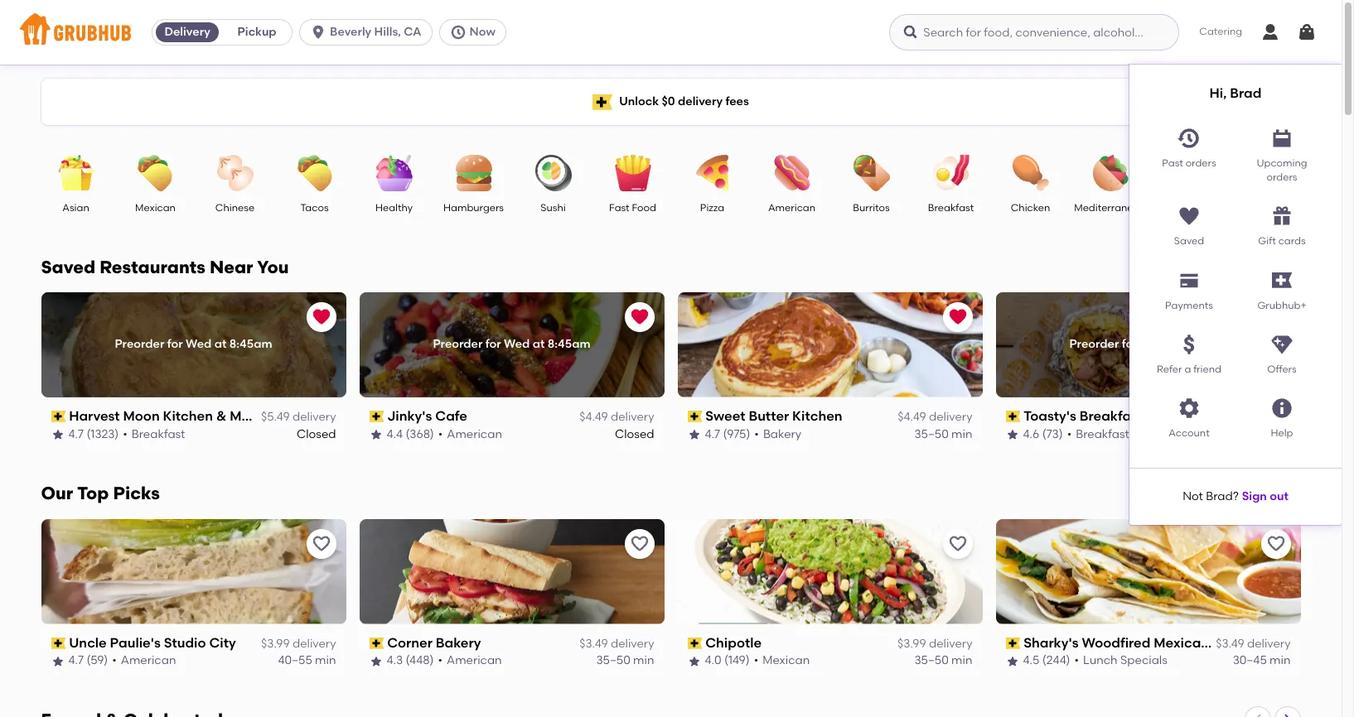 Task type: vqa. For each thing, say whether or not it's contained in the screenshot.
bottommost Christmas
no



Task type: describe. For each thing, give the bounding box(es) containing it.
pizza
[[700, 202, 724, 214]]

sharky's
[[1024, 635, 1079, 651]]

star icon image for sharky's woodfired mexican grill
[[1006, 655, 1019, 668]]

closed for harvest moon kitchen & marketplace
[[297, 427, 336, 441]]

butter
[[749, 409, 789, 424]]

$4.49 for sweet butter kitchen
[[898, 410, 926, 425]]

preorder for wed at 8:45am for breakfast
[[1069, 338, 1227, 352]]

hamburgers image
[[445, 155, 503, 191]]

$4.49 for toasty's breakfast burritos
[[1216, 410, 1244, 425]]

healthy image
[[365, 155, 423, 191]]

upcoming orders
[[1257, 157, 1307, 183]]

help button
[[1236, 391, 1328, 442]]

refer a friend
[[1157, 364, 1221, 375]]

bakery for • bakery
[[763, 427, 801, 441]]

4.7 (59)
[[68, 654, 108, 668]]

saved restaurant button for sweet butter kitchen
[[943, 302, 972, 332]]

star icon image for corner bakery
[[369, 655, 382, 668]]

jinky's
[[387, 409, 432, 424]]

sushi image
[[524, 155, 582, 191]]

caret left icon image for 2nd caret right icon
[[1251, 713, 1264, 718]]

chinese
[[215, 202, 255, 214]]

refer a friend button
[[1143, 327, 1236, 377]]

4.7 for harvest moon kitchen & marketplace
[[68, 427, 84, 441]]

2 vertical spatial mexican
[[763, 654, 810, 668]]

sign
[[1242, 490, 1267, 504]]

toasty's
[[1024, 409, 1076, 424]]

chipotle
[[705, 635, 762, 651]]

our top picks
[[41, 483, 160, 504]]

wed for cafe
[[504, 338, 530, 352]]

svg image for payments
[[1178, 269, 1201, 292]]

closed for jinky's cafe
[[615, 427, 654, 441]]

4.7 (975)
[[705, 427, 750, 441]]

not brad ? sign out
[[1183, 490, 1288, 504]]

1 caret right icon image from the top
[[1281, 486, 1294, 500]]

• for corner bakery
[[438, 654, 443, 668]]

catering button
[[1188, 14, 1254, 51]]

min for sweet butter kitchen
[[951, 427, 972, 441]]

save this restaurant image for paulie's
[[311, 534, 331, 554]]

past orders
[[1162, 157, 1216, 169]]

sushi
[[541, 202, 566, 214]]

chicken image
[[1001, 155, 1059, 191]]

preorder for moon
[[115, 338, 164, 352]]

• for harvest moon kitchen & marketplace
[[123, 427, 127, 441]]

uncle paulie's studio city logo image
[[41, 519, 346, 625]]

caret left icon image for second caret right icon from the bottom of the page
[[1251, 486, 1264, 500]]

preorder for breakfast
[[1069, 338, 1119, 352]]

&
[[216, 409, 226, 424]]

top
[[77, 483, 109, 504]]

payments
[[1165, 300, 1213, 311]]

4.4 (368)
[[387, 427, 434, 441]]

Search for food, convenience, alcohol... search field
[[889, 14, 1179, 51]]

toasty's breakfast burritos
[[1024, 409, 1197, 424]]

beverly hills, ca
[[330, 25, 421, 39]]

american image
[[763, 155, 821, 191]]

beverly
[[330, 25, 371, 39]]

help
[[1271, 428, 1293, 440]]

saved restaurant button for jinky's cafe
[[624, 302, 654, 332]]

• for sweet butter kitchen
[[754, 427, 759, 441]]

hi, brad
[[1210, 85, 1262, 101]]

star icon image for sweet butter kitchen
[[687, 428, 701, 441]]

corner bakery
[[387, 635, 481, 651]]

star icon image for chipotle
[[687, 655, 701, 668]]

tacos image
[[285, 155, 343, 191]]

near
[[210, 257, 253, 278]]

star icon image for jinky's cafe
[[369, 428, 382, 441]]

kitchen for butter
[[792, 409, 842, 424]]

(73)
[[1042, 427, 1063, 441]]

brad for not
[[1206, 490, 1233, 504]]

(975)
[[723, 427, 750, 441]]

fast food image
[[604, 155, 662, 191]]

burritos image
[[842, 155, 900, 191]]

4.0 (149)
[[705, 654, 750, 668]]

save this restaurant button for woodfired
[[1261, 529, 1291, 559]]

breakfast right "toasty's"
[[1080, 409, 1143, 424]]

• for uncle paulie's studio city
[[112, 654, 117, 668]]

star icon image for toasty's breakfast burritos
[[1006, 428, 1019, 441]]

preorder for wed at 8:45am for moon
[[115, 338, 272, 352]]

$5.49
[[261, 410, 290, 425]]

past
[[1162, 157, 1183, 169]]

subscription pass image for toasty's breakfast burritos
[[1006, 411, 1020, 423]]

svg image for refer a friend
[[1178, 333, 1201, 356]]

$3.99 for uncle paulie's studio city
[[261, 637, 290, 651]]

delivery button
[[153, 19, 222, 46]]

delivery
[[164, 25, 210, 39]]

delivery for chipotle
[[929, 637, 972, 651]]

8:45am for jinky's cafe
[[548, 338, 590, 352]]

not
[[1183, 490, 1203, 504]]

upcoming
[[1257, 157, 1307, 169]]

saved restaurant image for sweet butter kitchen
[[948, 307, 967, 327]]

sharky's woodfired mexican grill
[[1024, 635, 1239, 651]]

8:45am for harvest moon kitchen & marketplace
[[229, 338, 272, 352]]

cards
[[1278, 236, 1306, 247]]

mexican image
[[126, 155, 184, 191]]

(149)
[[724, 654, 750, 668]]

svg image for offers
[[1270, 333, 1294, 356]]

breakfast down moon
[[132, 427, 185, 441]]

for for cafe
[[485, 338, 501, 352]]

pickup
[[238, 25, 276, 39]]

our
[[41, 483, 73, 504]]

studio
[[164, 635, 206, 651]]

account link
[[1143, 391, 1236, 442]]

delivery for corner bakery
[[611, 637, 654, 651]]

dessert
[[1251, 202, 1287, 214]]

2 caret right icon image from the top
[[1281, 713, 1294, 718]]

0 horizontal spatial burritos
[[853, 202, 890, 214]]

ca
[[404, 25, 421, 39]]

offers link
[[1236, 327, 1328, 377]]

at for breakfast
[[1169, 338, 1181, 352]]

corner
[[387, 635, 433, 651]]

moon
[[123, 409, 160, 424]]

account
[[1169, 428, 1210, 440]]

uncle paulie's studio city
[[69, 635, 236, 651]]

offers
[[1267, 364, 1297, 375]]

$4.49 for jinky's cafe
[[579, 410, 608, 425]]

$0
[[662, 94, 675, 108]]

saved restaurant image for harvest moon kitchen & marketplace
[[311, 307, 331, 327]]

(244)
[[1042, 654, 1070, 668]]

min for chipotle
[[951, 654, 972, 668]]

4.5
[[1023, 654, 1039, 668]]

gift
[[1258, 236, 1276, 247]]

healthy
[[375, 202, 413, 214]]

8:45am for toasty's breakfast burritos
[[1184, 338, 1227, 352]]

fast
[[609, 202, 630, 214]]

subscription pass image
[[51, 638, 66, 650]]

hamburgers
[[443, 202, 504, 214]]

svg image for help
[[1270, 397, 1294, 421]]

marketplace
[[230, 409, 313, 424]]

paulie's
[[110, 635, 161, 651]]

at for cafe
[[533, 338, 545, 352]]

svg image for past orders
[[1178, 126, 1201, 150]]

gift cards
[[1258, 236, 1306, 247]]

saved for saved
[[1174, 236, 1204, 247]]

save this restaurant button for bakery
[[624, 529, 654, 559]]

sharky's woodfired mexican grill logo image
[[996, 519, 1301, 625]]

40–55
[[278, 654, 312, 668]]

chipotle logo image
[[677, 519, 982, 625]]

breakfast down breakfast image
[[928, 202, 974, 214]]

saved restaurant button for toasty's breakfast burritos
[[1261, 302, 1291, 332]]

• for toasty's breakfast burritos
[[1067, 427, 1072, 441]]

picks
[[113, 483, 160, 504]]

$4.49 delivery for jinky's cafe
[[579, 410, 654, 425]]

$3.49 for corner bakery
[[579, 637, 608, 651]]

corner bakery logo image
[[359, 519, 664, 625]]

• lunch specials
[[1074, 654, 1167, 668]]

for for breakfast
[[1122, 338, 1137, 352]]

• for jinky's cafe
[[438, 427, 443, 441]]

40–55 min
[[278, 654, 336, 668]]

4.3
[[387, 654, 403, 668]]

delivery for jinky's cafe
[[611, 410, 654, 425]]

restaurants
[[100, 257, 205, 278]]

subscription pass image for sharky's woodfired mexican grill
[[1006, 638, 1020, 650]]

saved restaurant button for harvest moon kitchen & marketplace
[[306, 302, 336, 332]]

hills,
[[374, 25, 401, 39]]



Task type: locate. For each thing, give the bounding box(es) containing it.
1 horizontal spatial preorder for wed at 8:45am
[[433, 338, 590, 352]]

• right the (59)
[[112, 654, 117, 668]]

breakfast down toasty's breakfast burritos
[[1076, 427, 1129, 441]]

orders down upcoming
[[1267, 171, 1297, 183]]

3 saved restaurant button from the left
[[943, 302, 972, 332]]

1 preorder for wed at 8:45am from the left
[[115, 338, 272, 352]]

save this restaurant image
[[311, 534, 331, 554], [948, 534, 967, 554], [1266, 534, 1286, 554]]

0 horizontal spatial orders
[[1186, 157, 1216, 169]]

subscription pass image left sweet
[[687, 411, 702, 423]]

svg image up "offers"
[[1270, 333, 1294, 356]]

0 horizontal spatial saved
[[41, 257, 95, 278]]

2 save this restaurant button from the left
[[624, 529, 654, 559]]

0 vertical spatial mexican
[[135, 202, 176, 214]]

min for sharky's woodfired mexican grill
[[1270, 654, 1291, 668]]

• right (975)
[[754, 427, 759, 441]]

0 vertical spatial caret left icon image
[[1251, 486, 1264, 500]]

save this restaurant button
[[306, 529, 336, 559], [624, 529, 654, 559], [943, 529, 972, 559], [1261, 529, 1291, 559]]

• american down uncle paulie's studio city
[[112, 654, 176, 668]]

grubhub plus flag logo image for grubhub+
[[1272, 273, 1292, 289]]

1 horizontal spatial $3.99
[[898, 637, 926, 651]]

(59)
[[87, 654, 108, 668]]

0 vertical spatial saved
[[1174, 236, 1204, 247]]

saved link
[[1143, 198, 1236, 249]]

brad for hi,
[[1230, 85, 1262, 101]]

2 $3.49 from the left
[[1216, 637, 1244, 651]]

chinese image
[[206, 155, 264, 191]]

1 horizontal spatial saved restaurant image
[[948, 307, 967, 327]]

star icon image left '4.4'
[[369, 428, 382, 441]]

• for sharky's woodfired mexican grill
[[1074, 654, 1079, 668]]

1 horizontal spatial $4.49 delivery
[[898, 410, 972, 425]]

star icon image left 4.7 (1323)
[[51, 428, 64, 441]]

1 horizontal spatial closed
[[615, 427, 654, 441]]

3 preorder from the left
[[1069, 338, 1119, 352]]

2 preorder from the left
[[433, 338, 483, 352]]

svg image up help on the right of the page
[[1270, 397, 1294, 421]]

0 vertical spatial grubhub plus flag logo image
[[593, 94, 613, 110]]

2 caret left icon image from the top
[[1251, 713, 1264, 718]]

0 horizontal spatial preorder
[[115, 338, 164, 352]]

grill
[[1212, 635, 1239, 651]]

0 horizontal spatial wed
[[186, 338, 212, 352]]

bakery right corner
[[436, 635, 481, 651]]

1 vertical spatial brad
[[1206, 490, 1233, 504]]

delivery for uncle paulie's studio city
[[292, 637, 336, 651]]

subscription pass image left "toasty's"
[[1006, 411, 1020, 423]]

2 saved restaurant button from the left
[[624, 302, 654, 332]]

now button
[[439, 19, 513, 46]]

$3.99 delivery for chipotle
[[898, 637, 972, 651]]

kitchen up • bakery
[[792, 409, 842, 424]]

1 $4.49 from the left
[[579, 410, 608, 425]]

wed
[[186, 338, 212, 352], [504, 338, 530, 352], [1140, 338, 1166, 352]]

at for moon
[[214, 338, 227, 352]]

mediterranean
[[1074, 202, 1146, 214]]

1 horizontal spatial kitchen
[[792, 409, 842, 424]]

1 horizontal spatial preorder
[[433, 338, 483, 352]]

subscription pass image for corner bakery
[[369, 638, 384, 650]]

2 $3.99 delivery from the left
[[898, 637, 972, 651]]

closed
[[297, 427, 336, 441], [615, 427, 654, 441], [1251, 427, 1291, 441]]

saved down asian
[[41, 257, 95, 278]]

1 vertical spatial mexican
[[1154, 635, 1209, 651]]

grubhub plus flag logo image
[[593, 94, 613, 110], [1272, 273, 1292, 289]]

american down american image
[[768, 202, 815, 214]]

star icon image left the 4.7 (975)
[[687, 428, 701, 441]]

35–50 min
[[914, 427, 972, 441], [596, 654, 654, 668], [914, 654, 972, 668]]

0 horizontal spatial saved restaurant image
[[311, 307, 331, 327]]

• american for bakery
[[438, 654, 502, 668]]

sweet butter kitchen logo image
[[677, 293, 982, 398]]

svg image for now
[[450, 24, 466, 41]]

preorder up moon
[[115, 338, 164, 352]]

min right 30–45
[[1270, 654, 1291, 668]]

svg image down japanese image
[[1178, 205, 1201, 228]]

saved restaurant image
[[311, 307, 331, 327], [1266, 307, 1286, 327]]

grubhub+ button
[[1236, 262, 1328, 313]]

saved inside the main navigation navigation
[[1174, 236, 1204, 247]]

preorder
[[115, 338, 164, 352], [433, 338, 483, 352], [1069, 338, 1119, 352]]

min for corner bakery
[[633, 654, 654, 668]]

$3.49 for sharky's woodfired mexican grill
[[1216, 637, 1244, 651]]

svg image inside past orders link
[[1178, 126, 1201, 150]]

?
[[1233, 490, 1239, 504]]

2 horizontal spatial wed
[[1140, 338, 1166, 352]]

star icon image for harvest moon kitchen & marketplace
[[51, 428, 64, 441]]

preorder for wed at 8:45am
[[115, 338, 272, 352], [433, 338, 590, 352], [1069, 338, 1227, 352]]

• right (1323)
[[123, 427, 127, 441]]

0 horizontal spatial preorder for wed at 8:45am
[[115, 338, 272, 352]]

1 vertical spatial grubhub plus flag logo image
[[1272, 273, 1292, 289]]

0 vertical spatial caret right icon image
[[1281, 486, 1294, 500]]

3 $4.49 from the left
[[1216, 410, 1244, 425]]

• right (244)
[[1074, 654, 1079, 668]]

grubhub plus flag logo image for unlock $0 delivery fees
[[593, 94, 613, 110]]

uncle
[[69, 635, 107, 651]]

1 horizontal spatial grubhub plus flag logo image
[[1272, 273, 1292, 289]]

(1323)
[[87, 427, 119, 441]]

svg image left now
[[450, 24, 466, 41]]

2 horizontal spatial at
[[1169, 338, 1181, 352]]

0 horizontal spatial $3.99 delivery
[[261, 637, 336, 651]]

3 at from the left
[[1169, 338, 1181, 352]]

0 horizontal spatial save this restaurant image
[[311, 534, 331, 554]]

2 • breakfast from the left
[[1067, 427, 1129, 441]]

1 vertical spatial orders
[[1267, 171, 1297, 183]]

orders right past in the right top of the page
[[1186, 157, 1216, 169]]

1 vertical spatial burritos
[[1146, 409, 1197, 424]]

saved restaurant image for jinky's cafe
[[629, 307, 649, 327]]

• down "corner bakery"
[[438, 654, 443, 668]]

35–50 min for bakery
[[596, 654, 654, 668]]

star icon image for uncle paulie's studio city
[[51, 655, 64, 668]]

1 horizontal spatial save this restaurant image
[[948, 534, 967, 554]]

svg image inside upcoming orders link
[[1270, 126, 1294, 150]]

1 wed from the left
[[186, 338, 212, 352]]

mexican up specials
[[1154, 635, 1209, 651]]

2 save this restaurant image from the left
[[948, 534, 967, 554]]

1 $3.99 from the left
[[261, 637, 290, 651]]

svg image for saved
[[1178, 205, 1201, 228]]

1 saved restaurant button from the left
[[306, 302, 336, 332]]

1 closed from the left
[[297, 427, 336, 441]]

delivery for sweet butter kitchen
[[929, 410, 972, 425]]

3 8:45am from the left
[[1184, 338, 1227, 352]]

pizza image
[[683, 155, 741, 191]]

$3.49 delivery for sharky's woodfired mexican grill
[[1216, 637, 1291, 651]]

2 horizontal spatial 8:45am
[[1184, 338, 1227, 352]]

1 kitchen from the left
[[163, 409, 213, 424]]

preorder for cafe
[[433, 338, 483, 352]]

30–45 min
[[1233, 654, 1291, 668]]

1 • breakfast from the left
[[123, 427, 185, 441]]

brad right hi,
[[1230, 85, 1262, 101]]

svg image inside help button
[[1270, 397, 1294, 421]]

35–50 min for butter
[[914, 427, 972, 441]]

1 horizontal spatial at
[[533, 338, 545, 352]]

30–45
[[1233, 654, 1267, 668]]

1 horizontal spatial burritos
[[1146, 409, 1197, 424]]

subscription pass image left chipotle
[[687, 638, 702, 650]]

tacos
[[300, 202, 329, 214]]

2 for from the left
[[485, 338, 501, 352]]

grubhub+
[[1257, 300, 1306, 311]]

caret right icon image
[[1281, 486, 1294, 500], [1281, 713, 1294, 718]]

saved down the japanese
[[1174, 236, 1204, 247]]

caret right icon image right sign
[[1281, 486, 1294, 500]]

mexican
[[135, 202, 176, 214], [1154, 635, 1209, 651], [763, 654, 810, 668]]

• right (149)
[[754, 654, 758, 668]]

saved restaurants near you
[[41, 257, 289, 278]]

4.7 down sweet
[[705, 427, 720, 441]]

subscription pass image left sharky's
[[1006, 638, 1020, 650]]

0 vertical spatial bakery
[[763, 427, 801, 441]]

1 saved restaurant image from the left
[[311, 307, 331, 327]]

$3.49 delivery for corner bakery
[[579, 637, 654, 651]]

refer
[[1157, 364, 1182, 375]]

wed for moon
[[186, 338, 212, 352]]

subscription pass image for jinky's cafe
[[369, 411, 384, 423]]

2 8:45am from the left
[[548, 338, 590, 352]]

1 $3.49 from the left
[[579, 637, 608, 651]]

saved restaurant image
[[629, 307, 649, 327], [948, 307, 967, 327]]

harvest moon kitchen & marketplace
[[69, 409, 313, 424]]

delivery for harvest moon kitchen & marketplace
[[292, 410, 336, 425]]

3 preorder for wed at 8:45am from the left
[[1069, 338, 1227, 352]]

1 horizontal spatial orders
[[1267, 171, 1297, 183]]

• american down "corner bakery"
[[438, 654, 502, 668]]

$4.49 delivery for sweet butter kitchen
[[898, 410, 972, 425]]

you
[[257, 257, 289, 278]]

subscription pass image left 'harvest'
[[51, 411, 66, 423]]

• american down cafe
[[438, 427, 502, 441]]

bakery down sweet butter kitchen
[[763, 427, 801, 441]]

8:45am
[[229, 338, 272, 352], [548, 338, 590, 352], [1184, 338, 1227, 352]]

svg image up the payments
[[1178, 269, 1201, 292]]

brad right not
[[1206, 490, 1233, 504]]

min right 40–55
[[315, 654, 336, 668]]

$4.49
[[579, 410, 608, 425], [898, 410, 926, 425], [1216, 410, 1244, 425]]

2 at from the left
[[533, 338, 545, 352]]

1 horizontal spatial $3.49
[[1216, 637, 1244, 651]]

subscription pass image left corner
[[369, 638, 384, 650]]

1 save this restaurant button from the left
[[306, 529, 336, 559]]

$3.99 delivery for uncle paulie's studio city
[[261, 637, 336, 651]]

0 horizontal spatial • breakfast
[[123, 427, 185, 441]]

3 wed from the left
[[1140, 338, 1166, 352]]

1 horizontal spatial mexican
[[763, 654, 810, 668]]

2 horizontal spatial $4.49 delivery
[[1216, 410, 1291, 425]]

kitchen for moon
[[163, 409, 213, 424]]

• american for paulie's
[[112, 654, 176, 668]]

1 $3.99 delivery from the left
[[261, 637, 336, 651]]

svg image for account
[[1178, 397, 1201, 421]]

1 vertical spatial bakery
[[436, 635, 481, 651]]

now
[[469, 25, 495, 39]]

sweet butter kitchen
[[705, 409, 842, 424]]

1 vertical spatial caret right icon image
[[1281, 713, 1294, 718]]

2 horizontal spatial save this restaurant image
[[1266, 534, 1286, 554]]

0 horizontal spatial $3.99
[[261, 637, 290, 651]]

save this restaurant image
[[629, 534, 649, 554]]

• breakfast for moon
[[123, 427, 185, 441]]

4 saved restaurant button from the left
[[1261, 302, 1291, 332]]

lunch
[[1083, 654, 1118, 668]]

3 $4.49 delivery from the left
[[1216, 410, 1291, 425]]

upcoming orders link
[[1236, 120, 1328, 185]]

• for chipotle
[[754, 654, 758, 668]]

1 saved restaurant image from the left
[[629, 307, 649, 327]]

orders
[[1186, 157, 1216, 169], [1267, 171, 1297, 183]]

specials
[[1120, 654, 1167, 668]]

• breakfast down moon
[[123, 427, 185, 441]]

2 preorder for wed at 8:45am from the left
[[433, 338, 590, 352]]

2 wed from the left
[[504, 338, 530, 352]]

star icon image left "4.0"
[[687, 655, 701, 668]]

grubhub plus flag logo image up grubhub+
[[1272, 273, 1292, 289]]

1 $3.49 delivery from the left
[[579, 637, 654, 651]]

1 horizontal spatial $4.49
[[898, 410, 926, 425]]

0 horizontal spatial $3.49
[[579, 637, 608, 651]]

bakery
[[763, 427, 801, 441], [436, 635, 481, 651]]

preorder up toasty's breakfast burritos
[[1069, 338, 1119, 352]]

mediterranean image
[[1081, 155, 1139, 191]]

past orders link
[[1143, 120, 1236, 185]]

preorder up cafe
[[433, 338, 483, 352]]

fees
[[725, 94, 749, 108]]

2 horizontal spatial preorder for wed at 8:45am
[[1069, 338, 1227, 352]]

caret left icon image
[[1251, 486, 1264, 500], [1251, 713, 1264, 718]]

svg image inside offers link
[[1270, 333, 1294, 356]]

burritos down the "burritos" image
[[853, 202, 890, 214]]

svg image right catering button at the top of page
[[1260, 22, 1280, 42]]

0 horizontal spatial 8:45am
[[229, 338, 272, 352]]

3 closed from the left
[[1251, 427, 1291, 441]]

0 vertical spatial brad
[[1230, 85, 1262, 101]]

1 horizontal spatial 8:45am
[[548, 338, 590, 352]]

delivery for sharky's woodfired mexican grill
[[1247, 637, 1291, 651]]

bakery for corner bakery
[[436, 635, 481, 651]]

chicken
[[1011, 202, 1050, 214]]

min left 4.5
[[951, 654, 972, 668]]

grubhub plus flag logo image left unlock
[[593, 94, 613, 110]]

fast food
[[609, 202, 656, 214]]

a
[[1184, 364, 1191, 375]]

subscription pass image for harvest moon kitchen & marketplace
[[51, 411, 66, 423]]

mexican right (149)
[[763, 654, 810, 668]]

svg image
[[1297, 22, 1317, 42], [310, 24, 327, 41], [903, 24, 919, 41], [1178, 126, 1201, 150], [1270, 126, 1294, 150], [1270, 205, 1294, 228], [1178, 333, 1201, 356], [1178, 397, 1201, 421]]

saved restaurant button
[[306, 302, 336, 332], [624, 302, 654, 332], [943, 302, 972, 332], [1261, 302, 1291, 332]]

• right (368)
[[438, 427, 443, 441]]

svg image inside the 'beverly hills, ca' button
[[310, 24, 327, 41]]

1 horizontal spatial wed
[[504, 338, 530, 352]]

kitchen
[[163, 409, 213, 424], [792, 409, 842, 424]]

main navigation navigation
[[0, 0, 1342, 525]]

kitchen left the &
[[163, 409, 213, 424]]

subscription pass image for sweet butter kitchen
[[687, 411, 702, 423]]

1 preorder from the left
[[115, 338, 164, 352]]

min left "4.0"
[[633, 654, 654, 668]]

caret right icon image down 30–45 min
[[1281, 713, 1294, 718]]

saved restaurant image for toasty's breakfast burritos
[[1266, 307, 1286, 327]]

subscription pass image for chipotle
[[687, 638, 702, 650]]

1 horizontal spatial saved
[[1174, 236, 1204, 247]]

harvest
[[69, 409, 120, 424]]

1 horizontal spatial $3.99 delivery
[[898, 637, 972, 651]]

save this restaurant button for paulie's
[[306, 529, 336, 559]]

svg image inside account link
[[1178, 397, 1201, 421]]

svg image for gift cards
[[1270, 205, 1294, 228]]

svg image for beverly hills, ca
[[310, 24, 327, 41]]

(368)
[[406, 427, 434, 441]]

payments link
[[1143, 262, 1236, 313]]

2 horizontal spatial for
[[1122, 338, 1137, 352]]

0 vertical spatial orders
[[1186, 157, 1216, 169]]

unlock
[[619, 94, 659, 108]]

gift cards link
[[1236, 198, 1328, 249]]

1 caret left icon image from the top
[[1251, 486, 1264, 500]]

0 horizontal spatial bakery
[[436, 635, 481, 651]]

2 saved restaurant image from the left
[[948, 307, 967, 327]]

2 horizontal spatial preorder
[[1069, 338, 1119, 352]]

american for jinky's cafe
[[447, 427, 502, 441]]

svg image inside saved link
[[1178, 205, 1201, 228]]

2 horizontal spatial closed
[[1251, 427, 1291, 441]]

4.7 for uncle paulie's studio city
[[68, 654, 84, 668]]

$5.49 delivery
[[261, 410, 336, 425]]

1 horizontal spatial saved restaurant image
[[1266, 307, 1286, 327]]

0 horizontal spatial saved restaurant image
[[629, 307, 649, 327]]

35–50 for bakery
[[596, 654, 630, 668]]

brad
[[1230, 85, 1262, 101], [1206, 490, 1233, 504]]

2 closed from the left
[[615, 427, 654, 441]]

1 vertical spatial saved
[[41, 257, 95, 278]]

city
[[209, 635, 236, 651]]

american down "corner bakery"
[[447, 654, 502, 668]]

min for uncle paulie's studio city
[[315, 654, 336, 668]]

1 horizontal spatial bakery
[[763, 427, 801, 441]]

orders inside upcoming orders
[[1267, 171, 1297, 183]]

japanese image
[[1161, 155, 1219, 191]]

star icon image
[[51, 428, 64, 441], [369, 428, 382, 441], [687, 428, 701, 441], [1006, 428, 1019, 441], [51, 655, 64, 668], [369, 655, 382, 668], [687, 655, 701, 668], [1006, 655, 1019, 668]]

american down uncle paulie's studio city
[[121, 654, 176, 668]]

1 for from the left
[[167, 338, 183, 352]]

star icon image left 4.6 at right
[[1006, 428, 1019, 441]]

2 $4.49 from the left
[[898, 410, 926, 425]]

burritos up account
[[1146, 409, 1197, 424]]

0 horizontal spatial closed
[[297, 427, 336, 441]]

0 horizontal spatial kitchen
[[163, 409, 213, 424]]

0 vertical spatial burritos
[[853, 202, 890, 214]]

1 horizontal spatial • breakfast
[[1067, 427, 1129, 441]]

1 vertical spatial caret left icon image
[[1251, 713, 1264, 718]]

svg image
[[1260, 22, 1280, 42], [450, 24, 466, 41], [1178, 205, 1201, 228], [1178, 269, 1201, 292], [1270, 333, 1294, 356], [1270, 397, 1294, 421]]

0 horizontal spatial grubhub plus flag logo image
[[593, 94, 613, 110]]

2 $4.49 delivery from the left
[[898, 410, 972, 425]]

for for moon
[[167, 338, 183, 352]]

2 saved restaurant image from the left
[[1266, 307, 1286, 327]]

4.6 (73)
[[1023, 427, 1063, 441]]

$3.99 for chipotle
[[898, 637, 926, 651]]

min left 4.6 at right
[[951, 427, 972, 441]]

1 8:45am from the left
[[229, 338, 272, 352]]

0 horizontal spatial for
[[167, 338, 183, 352]]

35–50 for butter
[[914, 427, 949, 441]]

at
[[214, 338, 227, 352], [533, 338, 545, 352], [1169, 338, 1181, 352]]

svg image inside payments link
[[1178, 269, 1201, 292]]

unlock $0 delivery fees
[[619, 94, 749, 108]]

$4.49 delivery
[[579, 410, 654, 425], [898, 410, 972, 425], [1216, 410, 1291, 425]]

2 horizontal spatial mexican
[[1154, 635, 1209, 651]]

2 $3.49 delivery from the left
[[1216, 637, 1291, 651]]

orders for upcoming orders
[[1267, 171, 1297, 183]]

1 horizontal spatial for
[[485, 338, 501, 352]]

4.7 down 'harvest'
[[68, 427, 84, 441]]

2 $3.99 from the left
[[898, 637, 926, 651]]

0 horizontal spatial $4.49
[[579, 410, 608, 425]]

closed for toasty's breakfast burritos
[[1251, 427, 1291, 441]]

$3.99 delivery
[[261, 637, 336, 651], [898, 637, 972, 651]]

0 horizontal spatial $4.49 delivery
[[579, 410, 654, 425]]

2 horizontal spatial $4.49
[[1216, 410, 1244, 425]]

4.5 (244)
[[1023, 654, 1070, 668]]

1 $4.49 delivery from the left
[[579, 410, 654, 425]]

subscription pass image
[[51, 411, 66, 423], [369, 411, 384, 423], [687, 411, 702, 423], [1006, 411, 1020, 423], [369, 638, 384, 650], [687, 638, 702, 650], [1006, 638, 1020, 650]]

svg image inside now button
[[450, 24, 466, 41]]

1 save this restaurant image from the left
[[311, 534, 331, 554]]

1 at from the left
[[214, 338, 227, 352]]

orders for past orders
[[1186, 157, 1216, 169]]

saved for saved restaurants near you
[[41, 257, 95, 278]]

woodfired
[[1082, 635, 1151, 651]]

burritos
[[853, 202, 890, 214], [1146, 409, 1197, 424]]

svg image inside gift cards link
[[1270, 205, 1294, 228]]

asian image
[[47, 155, 105, 191]]

• breakfast down toasty's breakfast burritos
[[1067, 427, 1129, 441]]

sign out button
[[1242, 482, 1288, 512]]

0 horizontal spatial mexican
[[135, 202, 176, 214]]

4.7 left the (59)
[[68, 654, 84, 668]]

• bakery
[[754, 427, 801, 441]]

delivery for toasty's breakfast burritos
[[1247, 410, 1291, 425]]

svg image for upcoming orders
[[1270, 126, 1294, 150]]

wed for breakfast
[[1140, 338, 1166, 352]]

star icon image left 4.5
[[1006, 655, 1019, 668]]

star icon image left 4.3
[[369, 655, 382, 668]]

subscription pass image left jinky's
[[369, 411, 384, 423]]

star icon image down subscription pass image
[[51, 655, 64, 668]]

save this restaurant image for woodfired
[[1266, 534, 1286, 554]]

3 save this restaurant image from the left
[[1266, 534, 1286, 554]]

caret left icon image left out
[[1251, 486, 1264, 500]]

0 horizontal spatial at
[[214, 338, 227, 352]]

2 kitchen from the left
[[792, 409, 842, 424]]

grubhub plus flag logo image inside grubhub+ 'button'
[[1272, 273, 1292, 289]]

pickup button
[[222, 19, 292, 46]]

svg image inside refer a friend button
[[1178, 333, 1201, 356]]

$3.99
[[261, 637, 290, 651], [898, 637, 926, 651]]

mexican down mexican image
[[135, 202, 176, 214]]

• american for cafe
[[438, 427, 502, 441]]

american for corner bakery
[[447, 654, 502, 668]]

3 save this restaurant button from the left
[[943, 529, 972, 559]]

$4.49 delivery for toasty's breakfast burritos
[[1216, 410, 1291, 425]]

jinky's cafe
[[387, 409, 467, 424]]

1 horizontal spatial $3.49 delivery
[[1216, 637, 1291, 651]]

4.0
[[705, 654, 721, 668]]

3 for from the left
[[1122, 338, 1137, 352]]

(448)
[[406, 654, 434, 668]]

asian
[[62, 202, 89, 214]]

american down cafe
[[447, 427, 502, 441]]

saved
[[1174, 236, 1204, 247], [41, 257, 95, 278]]

american for uncle paulie's studio city
[[121, 654, 176, 668]]

dessert image
[[1240, 155, 1298, 191]]

• mexican
[[754, 654, 810, 668]]

for
[[167, 338, 183, 352], [485, 338, 501, 352], [1122, 338, 1137, 352]]

caret left icon image down 30–45 min
[[1251, 713, 1264, 718]]

sweet
[[705, 409, 745, 424]]

4 save this restaurant button from the left
[[1261, 529, 1291, 559]]

food
[[632, 202, 656, 214]]

4.7 for sweet butter kitchen
[[705, 427, 720, 441]]

0 horizontal spatial $3.49 delivery
[[579, 637, 654, 651]]

breakfast image
[[922, 155, 980, 191]]

• right (73)
[[1067, 427, 1072, 441]]



